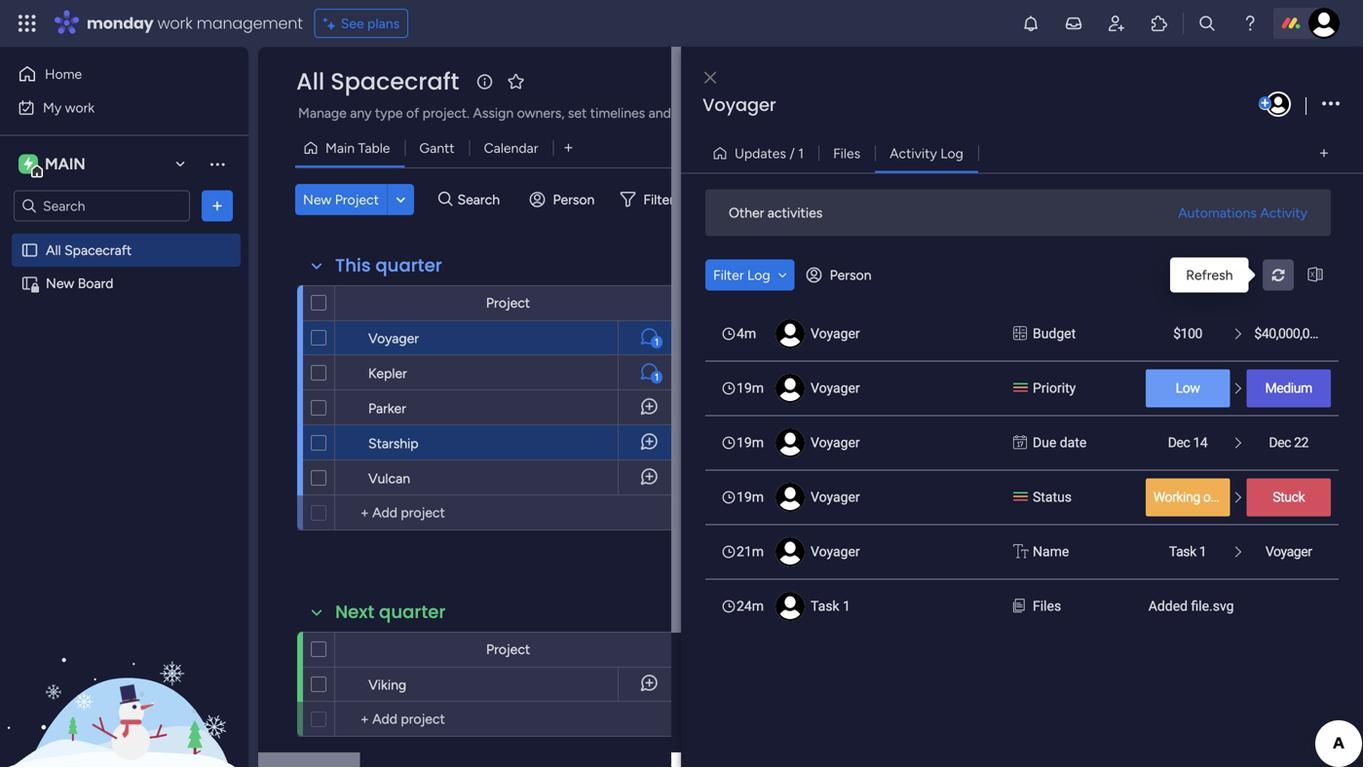 Task type: locate. For each thing, give the bounding box(es) containing it.
updates / 1
[[735, 145, 804, 162]]

0 vertical spatial project
[[335, 191, 379, 208]]

1 vertical spatial filter
[[713, 267, 744, 284]]

dapulse date column image
[[1013, 433, 1027, 454]]

person for the leftmost person popup button
[[553, 191, 595, 208]]

invite members image
[[1107, 14, 1126, 33]]

work
[[157, 12, 192, 34], [65, 99, 95, 116]]

1 vertical spatial angle down image
[[778, 268, 787, 282]]

log inside filter log button
[[747, 267, 770, 284]]

19m
[[737, 381, 764, 397], [737, 435, 764, 451], [737, 490, 764, 506]]

stands.
[[877, 105, 920, 121]]

0 horizontal spatial spacecraft
[[64, 242, 132, 259]]

person button
[[522, 184, 606, 215], [799, 260, 883, 291]]

1 button for voyager
[[618, 321, 681, 356]]

0 horizontal spatial work
[[65, 99, 95, 116]]

0 horizontal spatial all spacecraft
[[46, 242, 132, 259]]

0 horizontal spatial noah lott image
[[1266, 92, 1291, 117]]

quarter
[[376, 253, 442, 278], [379, 600, 446, 625]]

filter inside 'filter' popup button
[[643, 191, 674, 208]]

keep
[[675, 105, 704, 121]]

dec left the 22
[[1269, 435, 1291, 451]]

1 vertical spatial work
[[65, 99, 95, 116]]

v2 search image
[[438, 189, 453, 211]]

1 horizontal spatial person button
[[799, 260, 883, 291]]

owners,
[[517, 105, 565, 121]]

0 horizontal spatial dec
[[1168, 435, 1190, 451]]

updates
[[735, 145, 786, 162]]

0 horizontal spatial activity
[[890, 145, 937, 162]]

1 vertical spatial options image
[[208, 196, 227, 216]]

work right my
[[65, 99, 95, 116]]

new right private board icon
[[46, 275, 74, 292]]

1 button
[[618, 321, 681, 356], [618, 356, 681, 391]]

stuck
[[1273, 490, 1305, 506]]

2 19m from the top
[[737, 435, 764, 451]]

manage any type of project. assign owners, set timelines and keep track of where your project stands.
[[298, 105, 920, 121]]

1 vertical spatial person button
[[799, 260, 883, 291]]

person button down activities
[[799, 260, 883, 291]]

0 horizontal spatial person
[[553, 191, 595, 208]]

activity
[[890, 145, 937, 162], [1260, 205, 1308, 221]]

All Spacecraft field
[[291, 65, 464, 98]]

automations activity button
[[1171, 197, 1316, 229]]

0 horizontal spatial log
[[747, 267, 770, 284]]

project for this quarter
[[486, 295, 530, 311]]

2 1 button from the top
[[618, 356, 681, 391]]

activity up refresh image
[[1260, 205, 1308, 221]]

1 vertical spatial person
[[830, 267, 872, 284]]

1 1 button from the top
[[618, 321, 681, 356]]

0 horizontal spatial of
[[406, 105, 419, 121]]

Search field
[[453, 186, 511, 213]]

0 vertical spatial person button
[[522, 184, 606, 215]]

all spacecraft
[[296, 65, 459, 98], [46, 242, 132, 259]]

options image up add view image
[[1322, 91, 1340, 117]]

task 1 down working on it
[[1169, 544, 1207, 560]]

viking
[[368, 677, 406, 694]]

0 vertical spatial new
[[303, 191, 332, 208]]

task down working
[[1169, 544, 1196, 560]]

any
[[350, 105, 372, 121]]

angle down image
[[396, 192, 406, 207], [778, 268, 787, 282]]

1 horizontal spatial noah lott image
[[1309, 8, 1340, 39]]

filter down and
[[643, 191, 674, 208]]

this quarter
[[335, 253, 442, 278]]

kepler
[[368, 365, 407, 382]]

19m for due date
[[737, 435, 764, 451]]

option
[[0, 233, 248, 237]]

angle down image right 'filter log'
[[778, 268, 787, 282]]

person button down add view icon
[[522, 184, 606, 215]]

see plans
[[341, 15, 400, 32]]

1 horizontal spatial dec
[[1269, 435, 1291, 451]]

1 horizontal spatial files
[[1033, 599, 1061, 615]]

type
[[375, 105, 403, 121]]

1 horizontal spatial filter
[[713, 267, 744, 284]]

0 vertical spatial activity
[[890, 145, 937, 162]]

1 vertical spatial all
[[46, 242, 61, 259]]

1 horizontal spatial all
[[296, 65, 325, 98]]

1 horizontal spatial log
[[941, 145, 964, 162]]

all spacecraft up type
[[296, 65, 459, 98]]

management
[[197, 12, 303, 34]]

1 vertical spatial all spacecraft
[[46, 242, 132, 259]]

1 vertical spatial task 1
[[811, 599, 851, 615]]

list box containing 4m
[[705, 306, 1339, 634]]

your
[[799, 105, 826, 121]]

all right public board icon
[[46, 242, 61, 259]]

Voyager field
[[698, 93, 1255, 118]]

0 vertical spatial task 1
[[1169, 544, 1207, 560]]

dapulse addbtn image
[[1259, 97, 1272, 110]]

1 horizontal spatial new
[[303, 191, 332, 208]]

options image
[[1322, 91, 1340, 117], [208, 196, 227, 216]]

1 horizontal spatial angle down image
[[778, 268, 787, 282]]

work inside button
[[65, 99, 95, 116]]

4m
[[737, 326, 756, 342]]

0 horizontal spatial task
[[811, 599, 839, 615]]

filter up 4m
[[713, 267, 744, 284]]

it
[[1221, 490, 1228, 506]]

files right v2 file column image
[[1033, 599, 1061, 615]]

0 vertical spatial task
[[1169, 544, 1196, 560]]

2 dec from the left
[[1269, 435, 1291, 451]]

1 dec from the left
[[1168, 435, 1190, 451]]

dec left 14
[[1168, 435, 1190, 451]]

automations
[[1178, 205, 1257, 221]]

monday work management
[[87, 12, 303, 34]]

work right monday
[[157, 12, 192, 34]]

project
[[335, 191, 379, 208], [486, 295, 530, 311], [486, 642, 530, 658]]

export to excel image
[[1300, 268, 1331, 283]]

main table
[[325, 140, 390, 156]]

3 19m from the top
[[737, 490, 764, 506]]

files inside files button
[[833, 145, 861, 162]]

of right track
[[741, 105, 754, 121]]

0 horizontal spatial list box
[[0, 230, 248, 563]]

0 vertical spatial 19m
[[737, 381, 764, 397]]

home button
[[12, 58, 210, 90]]

all spacecraft up board
[[46, 242, 132, 259]]

person for the rightmost person popup button
[[830, 267, 872, 284]]

quarter for next quarter
[[379, 600, 446, 625]]

0 vertical spatial files
[[833, 145, 861, 162]]

all spacecraft inside list box
[[46, 242, 132, 259]]

0 vertical spatial spacecraft
[[331, 65, 459, 98]]

files down project
[[833, 145, 861, 162]]

1 workspace image from the left
[[19, 153, 38, 175]]

list box
[[0, 230, 248, 563], [705, 306, 1339, 634]]

options image down workspace options icon
[[208, 196, 227, 216]]

1 vertical spatial project
[[486, 295, 530, 311]]

task right 24m
[[811, 599, 839, 615]]

spacecraft up type
[[331, 65, 459, 98]]

noah lott image
[[1309, 8, 1340, 39], [1266, 92, 1291, 117]]

this
[[335, 253, 371, 278]]

dec
[[1168, 435, 1190, 451], [1269, 435, 1291, 451]]

quarter right next
[[379, 600, 446, 625]]

voyager
[[703, 93, 776, 117], [811, 326, 860, 342], [368, 330, 419, 347], [811, 381, 860, 397], [811, 435, 860, 451], [811, 490, 860, 506], [811, 544, 860, 560], [1266, 544, 1312, 560]]

1
[[798, 145, 804, 162], [655, 337, 659, 348], [655, 372, 659, 383], [1199, 544, 1207, 560], [843, 599, 851, 615]]

parker
[[368, 400, 406, 417]]

0 horizontal spatial task 1
[[811, 599, 851, 615]]

0 vertical spatial filter
[[643, 191, 674, 208]]

1 button for kepler
[[618, 356, 681, 391]]

24m
[[737, 599, 764, 615]]

1 vertical spatial new
[[46, 275, 74, 292]]

1 horizontal spatial all spacecraft
[[296, 65, 459, 98]]

1 vertical spatial 19m
[[737, 435, 764, 451]]

0 vertical spatial log
[[941, 145, 964, 162]]

dapulse text column image
[[1013, 542, 1029, 563]]

of
[[406, 105, 419, 121], [741, 105, 754, 121]]

calendar
[[484, 140, 538, 156]]

of right type
[[406, 105, 419, 121]]

workspace image
[[19, 153, 38, 175], [24, 153, 33, 175]]

project inside button
[[335, 191, 379, 208]]

0 vertical spatial person
[[553, 191, 595, 208]]

0 horizontal spatial angle down image
[[396, 192, 406, 207]]

activity down stands.
[[890, 145, 937, 162]]

0 vertical spatial all
[[296, 65, 325, 98]]

1 horizontal spatial options image
[[1322, 91, 1340, 117]]

new inside list box
[[46, 275, 74, 292]]

1 horizontal spatial list box
[[705, 306, 1339, 634]]

status
[[1033, 490, 1072, 506]]

0 horizontal spatial all
[[46, 242, 61, 259]]

gantt
[[419, 140, 455, 156]]

new project button
[[295, 184, 387, 215]]

main button
[[14, 148, 194, 181]]

medium
[[1265, 381, 1312, 397]]

log up 4m
[[747, 267, 770, 284]]

1 horizontal spatial work
[[157, 12, 192, 34]]

0 horizontal spatial new
[[46, 275, 74, 292]]

working on it
[[1154, 490, 1228, 506]]

1 horizontal spatial person
[[830, 267, 872, 284]]

2 vertical spatial project
[[486, 642, 530, 658]]

new inside button
[[303, 191, 332, 208]]

where
[[758, 105, 796, 121]]

person
[[553, 191, 595, 208], [830, 267, 872, 284]]

board
[[78, 275, 113, 292]]

spacecraft
[[331, 65, 459, 98], [64, 242, 132, 259]]

show board description image
[[473, 72, 496, 92]]

project for next quarter
[[486, 642, 530, 658]]

$40,000,000
[[1254, 326, 1324, 342]]

all up the manage
[[296, 65, 325, 98]]

timelines
[[590, 105, 645, 121]]

log inside activity log button
[[941, 145, 964, 162]]

1 horizontal spatial of
[[741, 105, 754, 121]]

0 vertical spatial options image
[[1322, 91, 1340, 117]]

0 vertical spatial quarter
[[376, 253, 442, 278]]

1 vertical spatial task
[[811, 599, 839, 615]]

1 vertical spatial quarter
[[379, 600, 446, 625]]

working
[[1154, 490, 1200, 506]]

all
[[296, 65, 325, 98], [46, 242, 61, 259]]

spacecraft up board
[[64, 242, 132, 259]]

new down main
[[303, 191, 332, 208]]

dec 14
[[1168, 435, 1208, 451]]

low
[[1176, 381, 1200, 397]]

quarter right this
[[376, 253, 442, 278]]

manage any type of project. assign owners, set timelines and keep track of where your project stands. button
[[295, 101, 950, 125]]

1 vertical spatial files
[[1033, 599, 1061, 615]]

0 horizontal spatial files
[[833, 145, 861, 162]]

work for my
[[65, 99, 95, 116]]

2 vertical spatial 19m
[[737, 490, 764, 506]]

task
[[1169, 544, 1196, 560], [811, 599, 839, 615]]

log down voyager field
[[941, 145, 964, 162]]

1 vertical spatial log
[[747, 267, 770, 284]]

1 horizontal spatial task 1
[[1169, 544, 1207, 560]]

filter inside filter log button
[[713, 267, 744, 284]]

log for activity log
[[941, 145, 964, 162]]

0 vertical spatial all spacecraft
[[296, 65, 459, 98]]

see plans button
[[314, 9, 408, 38]]

filter log
[[713, 267, 770, 284]]

1 horizontal spatial activity
[[1260, 205, 1308, 221]]

angle down image inside filter log button
[[778, 268, 787, 282]]

search everything image
[[1198, 14, 1217, 33]]

log
[[941, 145, 964, 162], [747, 267, 770, 284]]

dapulse numbers column image
[[1013, 324, 1027, 344]]

files
[[833, 145, 861, 162], [1033, 599, 1061, 615]]

angle down image left v2 search image
[[396, 192, 406, 207]]

1 19m from the top
[[737, 381, 764, 397]]

new
[[303, 191, 332, 208], [46, 275, 74, 292]]

task 1 right 24m
[[811, 599, 851, 615]]

0 vertical spatial work
[[157, 12, 192, 34]]

0 horizontal spatial filter
[[643, 191, 674, 208]]



Task type: describe. For each thing, give the bounding box(es) containing it.
due date
[[1033, 435, 1087, 451]]

Search in workspace field
[[41, 195, 163, 217]]

1 vertical spatial spacecraft
[[64, 242, 132, 259]]

activity log
[[890, 145, 964, 162]]

filter for filter
[[643, 191, 674, 208]]

0 vertical spatial noah lott image
[[1309, 8, 1340, 39]]

other
[[729, 205, 764, 221]]

voyager inside field
[[703, 93, 776, 117]]

home
[[45, 66, 82, 82]]

filter log button
[[705, 260, 795, 291]]

files button
[[819, 138, 875, 169]]

starship
[[368, 436, 419, 452]]

public board image
[[20, 241, 39, 260]]

22
[[1294, 435, 1309, 451]]

other activities
[[729, 205, 823, 221]]

and
[[649, 105, 671, 121]]

2 of from the left
[[741, 105, 754, 121]]

project.
[[423, 105, 470, 121]]

next
[[335, 600, 374, 625]]

assign
[[473, 105, 514, 121]]

work for monday
[[157, 12, 192, 34]]

1 vertical spatial noah lott image
[[1266, 92, 1291, 117]]

notifications image
[[1021, 14, 1041, 33]]

Next quarter field
[[330, 600, 451, 626]]

refresh
[[1186, 267, 1233, 284]]

filter button
[[612, 184, 704, 215]]

name
[[1033, 544, 1069, 560]]

gantt button
[[405, 133, 469, 164]]

This quarter field
[[330, 253, 447, 279]]

my work
[[43, 99, 95, 116]]

+ Add project text field
[[345, 502, 497, 525]]

1 vertical spatial activity
[[1260, 205, 1308, 221]]

calendar button
[[469, 133, 553, 164]]

workspace selection element
[[19, 153, 88, 178]]

date
[[1060, 435, 1087, 451]]

activities
[[768, 205, 823, 221]]

lottie animation image
[[0, 571, 248, 768]]

dec 22
[[1269, 435, 1309, 451]]

1 of from the left
[[406, 105, 419, 121]]

1 horizontal spatial spacecraft
[[331, 65, 459, 98]]

added file.svg
[[1149, 599, 1234, 615]]

1 horizontal spatial task
[[1169, 544, 1196, 560]]

inbox image
[[1064, 14, 1084, 33]]

set
[[568, 105, 587, 121]]

activity log button
[[875, 138, 978, 169]]

due
[[1033, 435, 1057, 451]]

table
[[358, 140, 390, 156]]

refresh image
[[1263, 268, 1294, 283]]

select product image
[[18, 14, 37, 33]]

quarter for this quarter
[[376, 253, 442, 278]]

21m
[[737, 544, 764, 560]]

list box containing all spacecraft
[[0, 230, 248, 563]]

dec for dec 14
[[1168, 435, 1190, 451]]

see
[[341, 15, 364, 32]]

monday
[[87, 12, 154, 34]]

my
[[43, 99, 62, 116]]

log for filter log
[[747, 267, 770, 284]]

0 horizontal spatial options image
[[208, 196, 227, 216]]

updates / 1 button
[[705, 138, 819, 169]]

filter for filter log
[[713, 267, 744, 284]]

track
[[707, 105, 738, 121]]

$100
[[1173, 326, 1202, 342]]

dec for dec 22
[[1269, 435, 1291, 451]]

v2 file column image
[[1013, 597, 1025, 617]]

vulcan
[[368, 471, 410, 487]]

add to favorites image
[[506, 72, 525, 91]]

main
[[45, 155, 85, 173]]

on
[[1203, 490, 1218, 506]]

project
[[829, 105, 874, 121]]

plans
[[367, 15, 400, 32]]

help image
[[1240, 14, 1260, 33]]

new board
[[46, 275, 113, 292]]

file.svg
[[1191, 599, 1234, 615]]

priority
[[1033, 381, 1076, 397]]

new for new project
[[303, 191, 332, 208]]

new for new board
[[46, 275, 74, 292]]

private board image
[[20, 274, 39, 293]]

new project
[[303, 191, 379, 208]]

+ Add project text field
[[345, 708, 497, 732]]

/
[[790, 145, 795, 162]]

close image
[[704, 71, 716, 85]]

add view image
[[1320, 146, 1328, 161]]

lottie animation element
[[0, 571, 248, 768]]

main table button
[[295, 133, 405, 164]]

automations activity
[[1178, 205, 1308, 221]]

main
[[325, 140, 355, 156]]

next quarter
[[335, 600, 446, 625]]

0 horizontal spatial person button
[[522, 184, 606, 215]]

14
[[1193, 435, 1208, 451]]

workspace options image
[[208, 154, 227, 174]]

added
[[1149, 599, 1188, 615]]

manage
[[298, 105, 347, 121]]

19m for status
[[737, 490, 764, 506]]

0 vertical spatial angle down image
[[396, 192, 406, 207]]

my work button
[[12, 92, 210, 123]]

apps image
[[1150, 14, 1169, 33]]

add view image
[[565, 141, 573, 155]]

budget
[[1033, 326, 1076, 342]]

2 workspace image from the left
[[24, 153, 33, 175]]

19m for priority
[[737, 381, 764, 397]]



Task type: vqa. For each thing, say whether or not it's contained in the screenshot.
For inside the you might want to try using different keywords, checking for typos or adjusting your filters.
no



